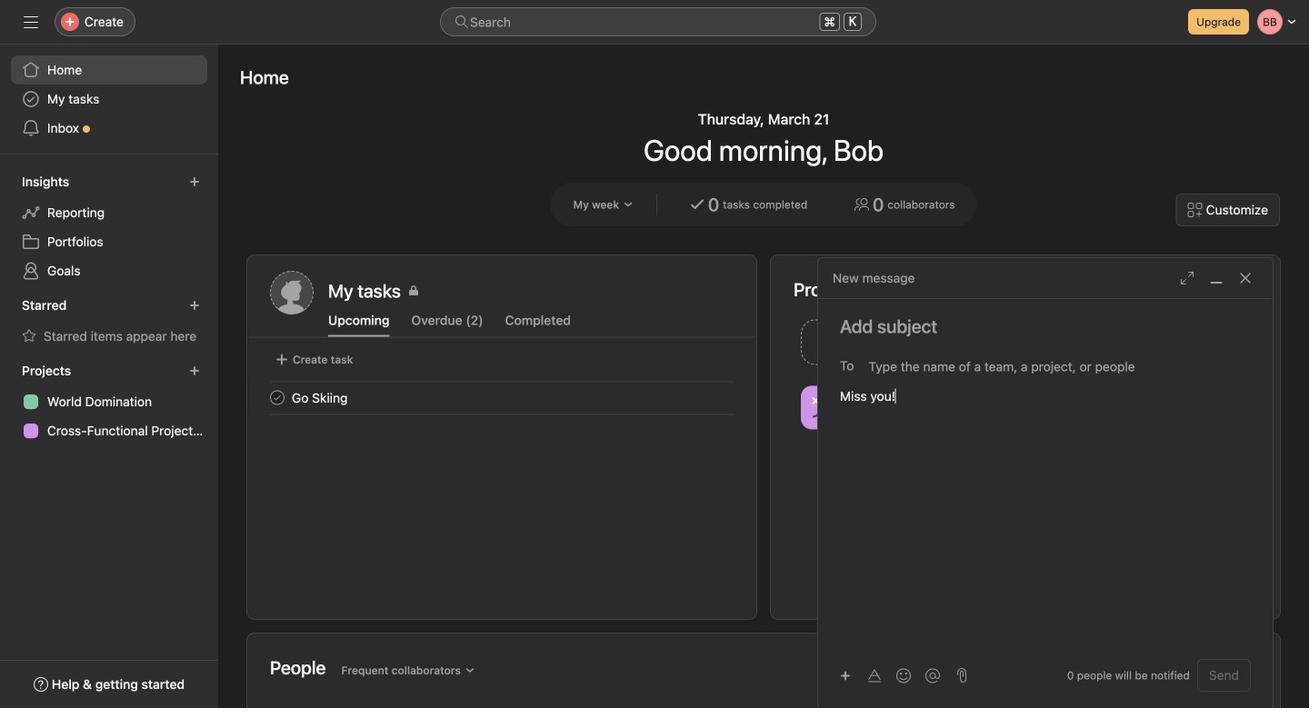 Task type: locate. For each thing, give the bounding box(es) containing it.
minimize image
[[1210, 271, 1224, 286]]

1 horizontal spatial list item
[[794, 315, 1027, 370]]

insights element
[[0, 166, 218, 289]]

expand popout to full screen image
[[1181, 271, 1195, 286]]

None field
[[440, 7, 877, 36]]

projects element
[[0, 355, 218, 449]]

Search tasks, projects, and more text field
[[440, 7, 877, 36]]

hide sidebar image
[[24, 15, 38, 29]]

list item
[[794, 315, 1027, 370], [248, 382, 757, 414]]

at mention image
[[926, 669, 941, 684]]

dialog
[[819, 258, 1274, 709]]

new insights image
[[189, 176, 200, 187]]

0 horizontal spatial list item
[[248, 382, 757, 414]]

toolbar
[[833, 663, 950, 689]]

insert an object image
[[841, 671, 851, 682]]



Task type: describe. For each thing, give the bounding box(es) containing it.
1 vertical spatial list item
[[248, 382, 757, 414]]

Mark complete checkbox
[[267, 387, 288, 409]]

new project or portfolio image
[[189, 366, 200, 377]]

mark complete image
[[267, 387, 288, 409]]

global element
[[0, 45, 218, 154]]

Type the name of a team, a project, or people text field
[[869, 356, 1242, 378]]

line_and_symbols image
[[812, 397, 834, 419]]

add items to starred image
[[189, 300, 200, 311]]

Add subject text field
[[819, 314, 1274, 339]]

close image
[[1239, 271, 1253, 286]]

add profile photo image
[[270, 271, 314, 315]]

starred element
[[0, 289, 218, 355]]

0 vertical spatial list item
[[794, 315, 1027, 370]]



Task type: vqa. For each thing, say whether or not it's contained in the screenshot.
Only your organization can access and submit the form.
no



